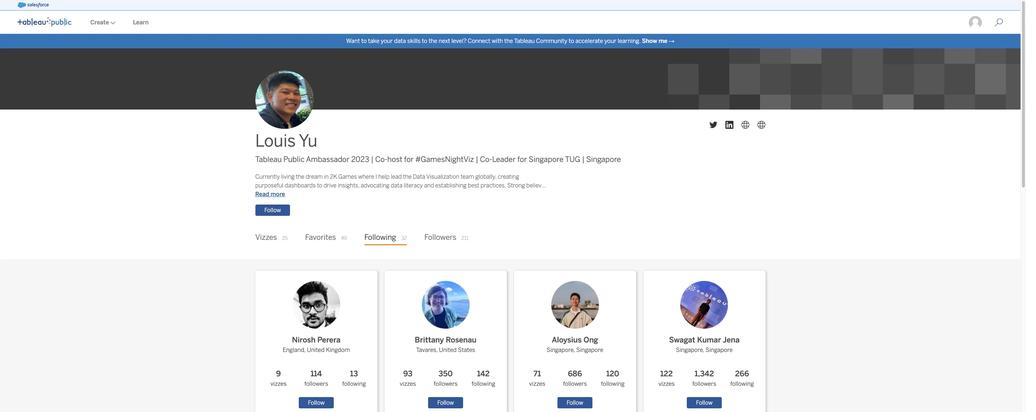 Task type: locate. For each thing, give the bounding box(es) containing it.
linkedin.com image
[[726, 121, 734, 129]]

drive
[[324, 182, 337, 189]]

purposeful
[[255, 182, 284, 189]]

following down 13
[[342, 381, 366, 388]]

lead
[[391, 174, 402, 181]]

kingdom
[[326, 347, 350, 354]]

your left the learning. on the top of page
[[605, 38, 617, 44]]

49
[[341, 236, 347, 242]]

perera
[[318, 336, 341, 345]]

twitter.com image
[[710, 121, 718, 129]]

tableau
[[514, 38, 535, 44], [255, 155, 282, 164]]

vizzes down 71
[[529, 381, 546, 388]]

england, united kingdom
[[283, 347, 350, 354]]

united down nirosh perera
[[307, 347, 325, 354]]

2 | from the left
[[476, 155, 479, 164]]

1 horizontal spatial united
[[439, 347, 457, 354]]

singapore right tug
[[587, 155, 621, 164]]

2 following from the left
[[472, 381, 496, 388]]

0 horizontal spatial your
[[381, 38, 393, 44]]

13 following
[[342, 370, 366, 388]]

host
[[388, 155, 403, 164]]

350 followers
[[434, 370, 458, 388]]

following down 142
[[472, 381, 496, 388]]

help
[[379, 174, 390, 181]]

0 horizontal spatial for
[[404, 155, 414, 164]]

follow button for 9
[[299, 398, 334, 409]]

united for perera
[[307, 347, 325, 354]]

avatar image for aloysius ong image
[[551, 282, 599, 329]]

england,
[[283, 347, 306, 354]]

follow button down 1,342 followers
[[687, 398, 722, 409]]

2 horizontal spatial |
[[582, 155, 585, 164]]

singapore, singapore down aloysius ong
[[547, 347, 604, 354]]

following
[[342, 381, 366, 388], [472, 381, 496, 388], [601, 381, 625, 388], [731, 381, 754, 388]]

follow down 114 followers
[[308, 400, 325, 407]]

followers
[[304, 381, 328, 388], [434, 381, 458, 388], [563, 381, 587, 388], [693, 381, 717, 388]]

1,342 followers
[[693, 370, 717, 388]]

singapore down ong
[[577, 347, 604, 354]]

1 following from the left
[[342, 381, 366, 388]]

singapore, down swagat
[[676, 347, 705, 354]]

2 co- from the left
[[480, 155, 492, 164]]

read more
[[255, 191, 285, 198]]

1 horizontal spatial tableau
[[514, 38, 535, 44]]

to inside currently living the dream in 2k games where i help lead the data visualization team globally, creating purposeful dashboards to drive insights, advocating data literacy and establishing best practices. strong believer of narratives
[[317, 182, 322, 189]]

2 followers from the left
[[434, 381, 458, 388]]

1 vizzes from the left
[[271, 381, 287, 388]]

tavares,
[[416, 347, 438, 354]]

25
[[282, 236, 288, 242]]

followers down 114
[[304, 381, 328, 388]]

follow
[[264, 207, 281, 214], [308, 400, 325, 407], [438, 400, 454, 407], [567, 400, 584, 407], [696, 400, 713, 407]]

data left skills
[[394, 38, 406, 44]]

vizzes down 93
[[400, 381, 416, 388]]

1 vertical spatial tableau
[[255, 155, 282, 164]]

following down 266
[[731, 381, 754, 388]]

level?
[[452, 38, 467, 44]]

1 singapore, singapore from the left
[[547, 347, 604, 354]]

3 vizzes from the left
[[529, 381, 546, 388]]

follow down 686 followers
[[567, 400, 584, 407]]

686 followers
[[563, 370, 587, 388]]

2 singapore, from the left
[[676, 347, 705, 354]]

brittany rosenau
[[415, 336, 477, 345]]

tableau up currently at the left top of page
[[255, 155, 282, 164]]

1 united from the left
[[307, 347, 325, 354]]

follow down narratives
[[264, 207, 281, 214]]

| right 2023
[[371, 155, 374, 164]]

louis yu
[[255, 131, 318, 151]]

your right take
[[381, 38, 393, 44]]

visualization
[[426, 174, 460, 181]]

co-
[[375, 155, 388, 164], [480, 155, 492, 164]]

aloysius ong
[[552, 336, 598, 345]]

nirosh perera
[[292, 336, 341, 345]]

2 your from the left
[[605, 38, 617, 44]]

1 followers from the left
[[304, 381, 328, 388]]

1 horizontal spatial singapore,
[[676, 347, 705, 354]]

singapore
[[529, 155, 564, 164], [587, 155, 621, 164], [577, 347, 604, 354], [706, 347, 733, 354]]

best
[[468, 182, 480, 189]]

following down 120
[[601, 381, 625, 388]]

insights,
[[338, 182, 360, 189]]

co- up globally,
[[480, 155, 492, 164]]

1,342
[[695, 370, 714, 379]]

skills
[[408, 38, 421, 44]]

for right the host
[[404, 155, 414, 164]]

4 followers from the left
[[693, 381, 717, 388]]

games
[[338, 174, 357, 181]]

show me link
[[642, 38, 668, 44]]

0 vertical spatial tableau
[[514, 38, 535, 44]]

to down "dream"
[[317, 182, 322, 189]]

followers down 350
[[434, 381, 458, 388]]

follow button down 686 followers
[[558, 398, 593, 409]]

to right skills
[[422, 38, 427, 44]]

120 following
[[601, 370, 625, 388]]

follow down 1,342 followers
[[696, 400, 713, 407]]

1 horizontal spatial singapore, singapore
[[676, 347, 733, 354]]

the left next
[[429, 38, 438, 44]]

follow for 71
[[567, 400, 584, 407]]

follow button
[[255, 205, 290, 216], [299, 398, 334, 409], [428, 398, 463, 409], [558, 398, 593, 409], [687, 398, 722, 409]]

0 horizontal spatial tableau
[[255, 155, 282, 164]]

follow down 350 followers
[[438, 400, 454, 407]]

the up literacy
[[403, 174, 412, 181]]

your
[[381, 38, 393, 44], [605, 38, 617, 44]]

singapore,
[[547, 347, 575, 354], [676, 347, 705, 354]]

singapore, singapore for kumar
[[676, 347, 733, 354]]

team
[[461, 174, 474, 181]]

3 following from the left
[[601, 381, 625, 388]]

0 horizontal spatial singapore,
[[547, 347, 575, 354]]

114
[[311, 370, 322, 379]]

singapore, singapore down swagat kumar jena
[[676, 347, 733, 354]]

71
[[534, 370, 541, 379]]

1 singapore, from the left
[[547, 347, 575, 354]]

2 for from the left
[[518, 155, 527, 164]]

1 horizontal spatial |
[[476, 155, 479, 164]]

followers
[[425, 233, 457, 242]]

tableau right with on the left of page
[[514, 38, 535, 44]]

swagat kumar jena
[[669, 336, 740, 345]]

0 horizontal spatial united
[[307, 347, 325, 354]]

0 horizontal spatial co-
[[375, 155, 388, 164]]

4 vizzes from the left
[[659, 381, 675, 388]]

| up globally,
[[476, 155, 479, 164]]

yu
[[299, 131, 318, 151]]

|
[[371, 155, 374, 164], [476, 155, 479, 164], [582, 155, 585, 164]]

1 co- from the left
[[375, 155, 388, 164]]

co- up help
[[375, 155, 388, 164]]

data down 'lead'
[[391, 182, 403, 189]]

1 horizontal spatial your
[[605, 38, 617, 44]]

vizzes down 122
[[659, 381, 675, 388]]

where
[[358, 174, 374, 181]]

vizzes down "9"
[[271, 381, 287, 388]]

louis
[[255, 131, 296, 151]]

practices.
[[481, 182, 506, 189]]

followers down 686
[[563, 381, 587, 388]]

singapore, down aloysius
[[547, 347, 575, 354]]

93
[[403, 370, 413, 379]]

350
[[439, 370, 453, 379]]

for right leader
[[518, 155, 527, 164]]

data
[[413, 174, 425, 181]]

go to search image
[[986, 18, 1012, 27]]

tableau public ambassador 2023  |  co-host for #gamesnightviz  |  co-leader for singapore tug | singapore
[[255, 155, 621, 164]]

singapore, singapore
[[547, 347, 604, 354], [676, 347, 733, 354]]

vizzes for 93
[[400, 381, 416, 388]]

2 united from the left
[[439, 347, 457, 354]]

0 horizontal spatial singapore, singapore
[[547, 347, 604, 354]]

globally,
[[476, 174, 497, 181]]

follow button down 114 followers
[[299, 398, 334, 409]]

0 horizontal spatial |
[[371, 155, 374, 164]]

avatar image
[[255, 71, 314, 129]]

follow for 93
[[438, 400, 454, 407]]

#gamesnightviz
[[416, 155, 474, 164]]

1 horizontal spatial for
[[518, 155, 527, 164]]

and
[[424, 182, 434, 189]]

united down brittany rosenau
[[439, 347, 457, 354]]

4 following from the left
[[731, 381, 754, 388]]

singapore, for swagat
[[676, 347, 705, 354]]

follow for 122
[[696, 400, 713, 407]]

2 vizzes from the left
[[400, 381, 416, 388]]

3 followers from the left
[[563, 381, 587, 388]]

1 horizontal spatial co-
[[480, 155, 492, 164]]

follow button for 71
[[558, 398, 593, 409]]

686
[[568, 370, 582, 379]]

dashboards
[[285, 182, 316, 189]]

266 following
[[731, 370, 754, 388]]

swagat
[[669, 336, 696, 345]]

2k
[[330, 174, 337, 181]]

gamesnightviz.webflow.io image
[[758, 121, 766, 129]]

2 singapore, singapore from the left
[[676, 347, 733, 354]]

singapore down kumar
[[706, 347, 733, 354]]

| right tug
[[582, 155, 585, 164]]

1 vertical spatial data
[[391, 182, 403, 189]]

follow button down 350 followers
[[428, 398, 463, 409]]

follow button down narratives
[[255, 205, 290, 216]]

united
[[307, 347, 325, 354], [439, 347, 457, 354]]

vizzes for 9
[[271, 381, 287, 388]]

followers down 1,342
[[693, 381, 717, 388]]



Task type: describe. For each thing, give the bounding box(es) containing it.
→
[[669, 38, 675, 44]]

salesforce logo image
[[17, 2, 49, 8]]

avatar image for brittany rosenau image
[[422, 282, 470, 329]]

show
[[642, 38, 658, 44]]

currently living the dream in 2k games where i help lead the data visualization team globally, creating purposeful dashboards to drive insights, advocating data literacy and establishing best practices. strong believer of narratives
[[255, 174, 547, 198]]

9
[[276, 370, 281, 379]]

tavares, united states
[[416, 347, 475, 354]]

following for 120
[[601, 381, 625, 388]]

the right with on the left of page
[[505, 38, 513, 44]]

strong
[[508, 182, 525, 189]]

leader
[[492, 155, 516, 164]]

aloysius
[[552, 336, 582, 345]]

datavizninja.webflow.io image
[[742, 121, 750, 129]]

followers for 686
[[563, 381, 587, 388]]

vizzes
[[255, 233, 277, 242]]

create button
[[82, 11, 124, 34]]

follow for 9
[[308, 400, 325, 407]]

3 | from the left
[[582, 155, 585, 164]]

followers for 1,342
[[693, 381, 717, 388]]

singapore, for aloysius
[[547, 347, 575, 354]]

tug
[[565, 155, 581, 164]]

want
[[346, 38, 360, 44]]

kumar
[[697, 336, 721, 345]]

create
[[90, 19, 109, 26]]

avatar image for nirosh perera image
[[293, 282, 340, 329]]

2023
[[351, 155, 369, 164]]

brittany
[[415, 336, 444, 345]]

avatar image for swagat kumar jena image
[[681, 282, 729, 329]]

142
[[477, 370, 490, 379]]

connect
[[468, 38, 491, 44]]

122
[[661, 370, 673, 379]]

1 your from the left
[[381, 38, 393, 44]]

122 vizzes
[[659, 370, 675, 388]]

0 vertical spatial data
[[394, 38, 406, 44]]

learn
[[133, 19, 149, 26]]

71 vizzes
[[529, 370, 546, 388]]

vizzes for 122
[[659, 381, 675, 388]]

community
[[536, 38, 568, 44]]

dream
[[306, 174, 323, 181]]

1 | from the left
[[371, 155, 374, 164]]

vizzes for 71
[[529, 381, 546, 388]]

ong
[[584, 336, 598, 345]]

ambassador
[[306, 155, 350, 164]]

aloysius ong link
[[546, 276, 605, 346]]

in
[[324, 174, 329, 181]]

accelerate
[[576, 38, 603, 44]]

united for rosenau
[[439, 347, 457, 354]]

266
[[735, 370, 750, 379]]

states
[[458, 347, 475, 354]]

following for 266
[[731, 381, 754, 388]]

142 following
[[472, 370, 496, 388]]

to left take
[[361, 38, 367, 44]]

93 vizzes
[[400, 370, 416, 388]]

singapore, singapore for ong
[[547, 347, 604, 354]]

take
[[368, 38, 380, 44]]

read more button
[[253, 191, 287, 198]]

read
[[255, 191, 269, 198]]

rosenau
[[446, 336, 477, 345]]

living
[[281, 174, 295, 181]]

of
[[255, 191, 260, 198]]

followers for 350
[[434, 381, 458, 388]]

currently
[[255, 174, 280, 181]]

favorites
[[305, 233, 336, 242]]

public
[[284, 155, 305, 164]]

me
[[659, 38, 668, 44]]

singapore left tug
[[529, 155, 564, 164]]

nirosh
[[292, 336, 316, 345]]

more
[[271, 191, 285, 198]]

learning.
[[618, 38, 641, 44]]

1 for from the left
[[404, 155, 414, 164]]

literacy
[[404, 182, 423, 189]]

with
[[492, 38, 503, 44]]

13
[[350, 370, 358, 379]]

the up dashboards
[[296, 174, 305, 181]]

learn link
[[124, 11, 158, 34]]

to left accelerate
[[569, 38, 574, 44]]

follow button for 93
[[428, 398, 463, 409]]

data inside currently living the dream in 2k games where i help lead the data visualization team globally, creating purposeful dashboards to drive insights, advocating data literacy and establishing best practices. strong believer of narratives
[[391, 182, 403, 189]]

i
[[376, 174, 377, 181]]

120
[[607, 370, 620, 379]]

32
[[401, 236, 407, 242]]

9 vizzes
[[271, 370, 287, 388]]

want to take your data skills to the next level? connect with the tableau community to accelerate your learning. show me →
[[346, 38, 675, 44]]

narratives
[[262, 191, 288, 198]]

jena
[[723, 336, 740, 345]]

114 followers
[[304, 370, 328, 388]]

logo image
[[17, 17, 71, 27]]

terry.turtle image
[[969, 15, 983, 30]]

211
[[462, 236, 469, 242]]

follow button for 122
[[687, 398, 722, 409]]

swagat kumar jena link
[[669, 276, 740, 346]]

next
[[439, 38, 450, 44]]

creating
[[498, 174, 519, 181]]

following for 13
[[342, 381, 366, 388]]

believer
[[527, 182, 547, 189]]

brittany rosenau link
[[415, 276, 477, 346]]

following for 142
[[472, 381, 496, 388]]

advocating
[[361, 182, 390, 189]]

establishing
[[435, 182, 467, 189]]

followers for 114
[[304, 381, 328, 388]]



Task type: vqa. For each thing, say whether or not it's contained in the screenshot.
Workbook thumbnail for 2nd Ben Norland icon from the right
no



